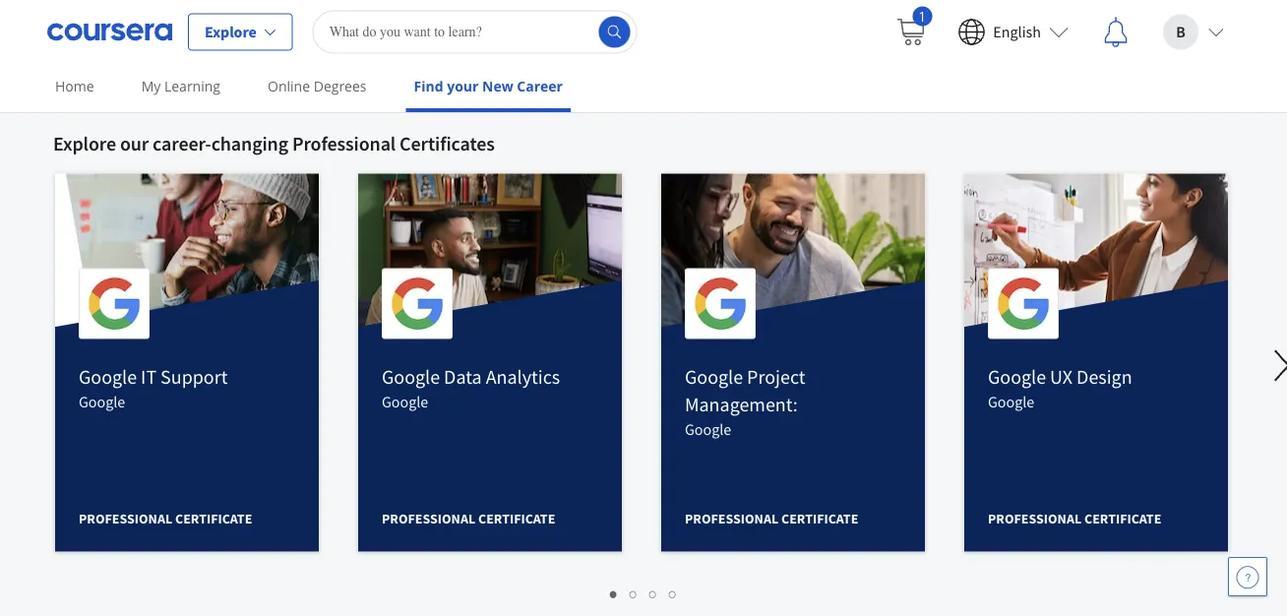 Task type: locate. For each thing, give the bounding box(es) containing it.
ux
[[1050, 364, 1073, 389]]

1 horizontal spatial explore
[[205, 22, 257, 42]]

google down the google ux design link
[[988, 392, 1035, 412]]

2 certificate from the left
[[478, 509, 555, 527]]

certificate for analytics
[[478, 509, 555, 527]]

b
[[1176, 22, 1186, 42]]

3 certificate from the left
[[781, 509, 858, 527]]

your
[[447, 77, 479, 95]]

it
[[141, 364, 157, 389]]

career-
[[153, 131, 211, 155]]

What do you want to learn? text field
[[313, 10, 637, 54]]

certificate
[[175, 509, 252, 527], [478, 509, 555, 527], [781, 509, 858, 527], [1085, 509, 1162, 527]]

1 vertical spatial explore
[[53, 131, 116, 155]]

0 vertical spatial explore
[[205, 22, 257, 42]]

professional certificate for management:
[[685, 509, 858, 527]]

1 horizontal spatial 1
[[919, 6, 926, 25]]

google it support link
[[79, 364, 228, 389]]

find your new career
[[414, 77, 563, 95]]

0 vertical spatial 1
[[919, 6, 926, 25]]

None search field
[[313, 10, 637, 54]]

professional for google it support
[[79, 509, 172, 527]]

online
[[268, 77, 310, 95]]

google
[[79, 364, 137, 389], [382, 364, 440, 389], [685, 364, 743, 389], [988, 364, 1046, 389], [79, 392, 125, 412], [382, 392, 428, 412], [988, 392, 1035, 412], [685, 420, 732, 439]]

google down google it support link
[[79, 392, 125, 412]]

1 professional certificate from the left
[[79, 509, 252, 527]]

explore
[[205, 22, 257, 42], [53, 131, 116, 155]]

my learning
[[141, 77, 220, 95]]

4 professional certificate from the left
[[988, 509, 1162, 527]]

learning
[[164, 77, 220, 95]]

list inside career academy - gateway certificates carousel element
[[53, 582, 1234, 605]]

explore left the our
[[53, 131, 116, 155]]

1 vertical spatial 1
[[610, 584, 618, 603]]

explore up the learning
[[205, 22, 257, 42]]

my learning link
[[134, 64, 228, 108]]

online degrees
[[268, 77, 367, 95]]

next slide image
[[1259, 342, 1287, 389]]

shopping cart: 1 item element
[[895, 6, 932, 48]]

1 left "2" button
[[610, 584, 618, 603]]

professional certificate
[[79, 509, 252, 527], [382, 509, 555, 527], [685, 509, 858, 527], [988, 509, 1162, 527]]

2
[[630, 584, 638, 603]]

4 certificate from the left
[[1085, 509, 1162, 527]]

0 horizontal spatial explore
[[53, 131, 116, 155]]

google down management:
[[685, 420, 732, 439]]

professional for google project management:
[[685, 509, 779, 527]]

1
[[919, 6, 926, 25], [610, 584, 618, 603]]

professional certificate for design
[[988, 509, 1162, 527]]

explore inside career academy - gateway certificates carousel element
[[53, 131, 116, 155]]

project
[[747, 364, 806, 389]]

list
[[53, 582, 1234, 605]]

explore button
[[188, 13, 293, 51]]

google data analytics link
[[382, 364, 560, 389]]

home
[[55, 77, 94, 95]]

3 professional certificate from the left
[[685, 509, 858, 527]]

list containing 1
[[53, 582, 1234, 605]]

google project management: link
[[685, 364, 806, 416]]

certificate for design
[[1085, 509, 1162, 527]]

home link
[[47, 64, 102, 108]]

1 certificate from the left
[[175, 509, 252, 527]]

new
[[482, 77, 513, 95]]

1 left the english button
[[919, 6, 926, 25]]

1 button
[[604, 582, 624, 605]]

data
[[444, 364, 482, 389]]

degrees
[[314, 77, 367, 95]]

professional
[[292, 131, 396, 155], [79, 509, 172, 527], [382, 509, 476, 527], [685, 509, 779, 527], [988, 509, 1082, 527]]

1 inside button
[[610, 584, 618, 603]]

2 professional certificate from the left
[[382, 509, 555, 527]]

online degrees link
[[260, 64, 374, 108]]

explore inside popup button
[[205, 22, 257, 42]]

english
[[993, 22, 1041, 42]]

analytics
[[486, 364, 560, 389]]

english button
[[942, 0, 1085, 63]]

explore for explore
[[205, 22, 257, 42]]

management:
[[685, 392, 798, 416]]

0 horizontal spatial 1
[[610, 584, 618, 603]]

certificate for management:
[[781, 509, 858, 527]]

our
[[120, 131, 149, 155]]



Task type: describe. For each thing, give the bounding box(es) containing it.
support
[[161, 364, 228, 389]]

google up management:
[[685, 364, 743, 389]]

professional certificate for support
[[79, 509, 252, 527]]

google left 'it'
[[79, 364, 137, 389]]

google ux design google
[[988, 364, 1132, 412]]

2 button
[[624, 582, 644, 605]]

design
[[1077, 364, 1132, 389]]

google left the ux
[[988, 364, 1046, 389]]

google it support google
[[79, 364, 228, 412]]

career
[[517, 77, 563, 95]]

my
[[141, 77, 161, 95]]

3 button
[[644, 582, 663, 605]]

help center image
[[1236, 565, 1260, 589]]

professional for google ux design
[[988, 509, 1082, 527]]

professional certificate for analytics
[[382, 509, 555, 527]]

google down google data analytics link
[[382, 392, 428, 412]]

1 link
[[879, 0, 942, 63]]

certificate for support
[[175, 509, 252, 527]]

career academy - gateway certificates carousel element
[[43, 70, 1287, 616]]

find your new career link
[[406, 64, 571, 112]]

certificates
[[400, 131, 495, 155]]

coursera image
[[47, 16, 172, 48]]

find
[[414, 77, 443, 95]]

4 button
[[663, 582, 683, 605]]

google data analytics google
[[382, 364, 560, 412]]

3
[[650, 584, 657, 603]]

explore our career-changing professional certificates
[[53, 131, 495, 155]]

google left data
[[382, 364, 440, 389]]

google project management: google
[[685, 364, 806, 439]]

google ux design link
[[988, 364, 1132, 389]]

explore for explore our career-changing professional certificates
[[53, 131, 116, 155]]

professional for google data analytics
[[382, 509, 476, 527]]

b button
[[1147, 0, 1240, 63]]

changing
[[211, 131, 288, 155]]

4
[[669, 584, 677, 603]]



Task type: vqa. For each thing, say whether or not it's contained in the screenshot.
6
no



